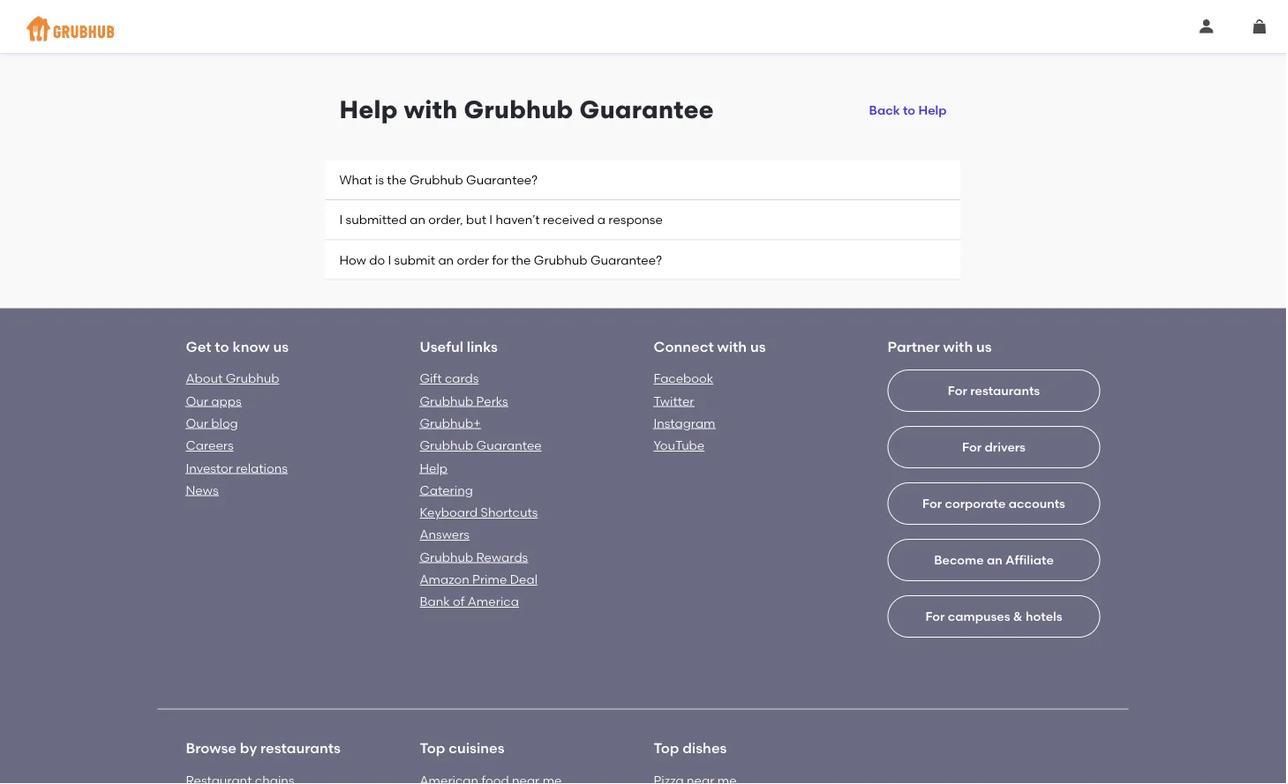 Task type: vqa. For each thing, say whether or not it's contained in the screenshot.
CHAACHA'S
no



Task type: locate. For each thing, give the bounding box(es) containing it.
for down partner with us
[[948, 384, 967, 399]]

connect
[[654, 338, 714, 355]]

help
[[339, 95, 398, 124], [918, 103, 947, 118], [420, 461, 447, 476]]

for left "campuses"
[[925, 609, 945, 624]]

1 horizontal spatial with
[[717, 338, 747, 355]]

an left affiliate in the bottom right of the page
[[987, 553, 1002, 568]]

1 vertical spatial our
[[186, 416, 208, 431]]

relations
[[236, 461, 288, 476]]

our                                     blog link
[[186, 416, 238, 431]]

for corporate accounts link
[[888, 483, 1100, 693]]

grubhub logo image
[[26, 11, 115, 46]]

drivers
[[985, 440, 1026, 455]]

to right 'get'
[[215, 338, 229, 355]]

affiliate
[[1005, 553, 1054, 568]]

our up careers link
[[186, 416, 208, 431]]

0 horizontal spatial top
[[420, 740, 445, 757]]

0 horizontal spatial guarantee
[[476, 438, 542, 453]]

become
[[934, 553, 984, 568]]

how do i submit an order for the grubhub guarantee? link
[[325, 240, 961, 280]]

bank of america link
[[420, 595, 519, 610]]

top for top dishes
[[654, 740, 679, 757]]

guarantee? up i submitted an order, but i haven't received a response
[[466, 172, 538, 187]]

for left corporate
[[922, 496, 942, 511]]

restaurants up drivers
[[970, 384, 1040, 399]]

know
[[233, 338, 270, 355]]

2 horizontal spatial us
[[976, 338, 992, 355]]

to for get
[[215, 338, 229, 355]]

0 horizontal spatial an
[[410, 212, 425, 227]]

1 top from the left
[[420, 740, 445, 757]]

instagram
[[654, 416, 715, 431]]

top cuisines
[[420, 740, 505, 757]]

2 horizontal spatial an
[[987, 553, 1002, 568]]

to right back
[[903, 103, 915, 118]]

blog
[[211, 416, 238, 431]]

2 top from the left
[[654, 740, 679, 757]]

2 vertical spatial an
[[987, 553, 1002, 568]]

0 vertical spatial guarantee
[[579, 95, 714, 124]]

i right do
[[388, 252, 391, 267]]

0 horizontal spatial to
[[215, 338, 229, 355]]

for for for corporate accounts
[[922, 496, 942, 511]]

grubhub inside about grubhub our apps our                                     blog careers investor                                     relations news
[[226, 371, 279, 386]]

with right partner
[[943, 338, 973, 355]]

with
[[404, 95, 458, 124], [717, 338, 747, 355], [943, 338, 973, 355]]

0 vertical spatial our
[[186, 394, 208, 409]]

1 horizontal spatial help
[[420, 461, 447, 476]]

an
[[410, 212, 425, 227], [438, 252, 454, 267], [987, 553, 1002, 568]]

i
[[339, 212, 343, 227], [489, 212, 493, 227], [388, 252, 391, 267]]

1 horizontal spatial the
[[511, 252, 531, 267]]

guarantee down the perks
[[476, 438, 542, 453]]

0 horizontal spatial the
[[387, 172, 407, 187]]

what is the grubhub guarantee? link
[[325, 160, 961, 200]]

become an affiliate link
[[888, 539, 1100, 749]]

guarantee? down 'response'
[[590, 252, 662, 267]]

i left submitted
[[339, 212, 343, 227]]

guarantee up what is the grubhub guarantee? link
[[579, 95, 714, 124]]

gift cards grubhub perks grubhub+ grubhub guarantee help catering keyboard shortcuts answers grubhub rewards amazon prime deal bank of america
[[420, 371, 542, 610]]

accounts
[[1009, 496, 1065, 511]]

partner with us
[[888, 338, 992, 355]]

an left order,
[[410, 212, 425, 227]]

0 vertical spatial an
[[410, 212, 425, 227]]

0 horizontal spatial us
[[273, 338, 289, 355]]

i right but
[[489, 212, 493, 227]]

us
[[273, 338, 289, 355], [750, 338, 766, 355], [976, 338, 992, 355]]

get
[[186, 338, 211, 355]]

how
[[339, 252, 366, 267]]

rewards
[[476, 550, 528, 565]]

1 horizontal spatial guarantee
[[579, 95, 714, 124]]

america
[[468, 595, 519, 610]]

bank
[[420, 595, 450, 610]]

answers
[[420, 528, 470, 543]]

restaurants
[[970, 384, 1040, 399], [260, 740, 341, 757]]

1 us from the left
[[273, 338, 289, 355]]

0 horizontal spatial with
[[404, 95, 458, 124]]

about
[[186, 371, 223, 386]]

top left dishes
[[654, 740, 679, 757]]

back
[[869, 103, 900, 118]]

1 vertical spatial to
[[215, 338, 229, 355]]

the right the is at top
[[387, 172, 407, 187]]

news
[[186, 483, 218, 498]]

top left 'cuisines'
[[420, 740, 445, 757]]

1 vertical spatial an
[[438, 252, 454, 267]]

1 vertical spatial guarantee
[[476, 438, 542, 453]]

what is the grubhub guarantee?
[[339, 172, 538, 187]]

help right back
[[918, 103, 947, 118]]

grubhub
[[464, 95, 573, 124], [409, 172, 463, 187], [534, 252, 587, 267], [226, 371, 279, 386], [420, 394, 473, 409], [420, 438, 473, 453], [420, 550, 473, 565]]

0 vertical spatial restaurants
[[970, 384, 1040, 399]]

by
[[240, 740, 257, 757]]

i submitted an order, but i haven't received a response
[[339, 212, 663, 227]]

answers link
[[420, 528, 470, 543]]

small image
[[1252, 19, 1267, 34]]

0 horizontal spatial guarantee?
[[466, 172, 538, 187]]

useful links
[[420, 338, 498, 355]]

browse
[[186, 740, 237, 757]]

small image
[[1200, 19, 1214, 34]]

2 us from the left
[[750, 338, 766, 355]]

top dishes
[[654, 740, 727, 757]]

help up catering
[[420, 461, 447, 476]]

restaurants right by
[[260, 740, 341, 757]]

1 horizontal spatial an
[[438, 252, 454, 267]]

1 horizontal spatial guarantee?
[[590, 252, 662, 267]]

0 horizontal spatial restaurants
[[260, 740, 341, 757]]

grubhub guarantee link
[[420, 438, 542, 453]]

for campuses & hotels link
[[888, 596, 1100, 785]]

an inside i submitted an order, but i haven't received a response 'link'
[[410, 212, 425, 227]]

campuses
[[948, 609, 1010, 624]]

for
[[948, 384, 967, 399], [962, 440, 982, 455], [922, 496, 942, 511], [925, 609, 945, 624]]

an inside how do i submit an order for the grubhub guarantee? link
[[438, 252, 454, 267]]

3 us from the left
[[976, 338, 992, 355]]

youtube
[[654, 438, 705, 453]]

with up "what is the grubhub guarantee?"
[[404, 95, 458, 124]]

response
[[608, 212, 663, 227]]

gift cards link
[[420, 371, 479, 386]]

the right the for
[[511, 252, 531, 267]]

with right connect
[[717, 338, 747, 355]]

guarantee?
[[466, 172, 538, 187], [590, 252, 662, 267]]

help up the is at top
[[339, 95, 398, 124]]

0 vertical spatial to
[[903, 103, 915, 118]]

guarantee
[[579, 95, 714, 124], [476, 438, 542, 453]]

us up for restaurants
[[976, 338, 992, 355]]

2 horizontal spatial with
[[943, 338, 973, 355]]

an left order
[[438, 252, 454, 267]]

keyboard shortcuts link
[[420, 505, 538, 520]]

1 horizontal spatial i
[[388, 252, 391, 267]]

the
[[387, 172, 407, 187], [511, 252, 531, 267]]

youtube link
[[654, 438, 705, 453]]

for left drivers
[[962, 440, 982, 455]]

us right know
[[273, 338, 289, 355]]

back to help link
[[869, 94, 947, 126]]

for for for campuses & hotels
[[925, 609, 945, 624]]

help link
[[420, 461, 447, 476]]

perks
[[476, 394, 508, 409]]

0 vertical spatial guarantee?
[[466, 172, 538, 187]]

2 horizontal spatial i
[[489, 212, 493, 227]]

1 horizontal spatial restaurants
[[970, 384, 1040, 399]]

shortcuts
[[481, 505, 538, 520]]

for campuses & hotels
[[925, 609, 1062, 624]]

our apps link
[[186, 394, 241, 409]]

top
[[420, 740, 445, 757], [654, 740, 679, 757]]

guarantee inside gift cards grubhub perks grubhub+ grubhub guarantee help catering keyboard shortcuts answers grubhub rewards amazon prime deal bank of america
[[476, 438, 542, 453]]

us right connect
[[750, 338, 766, 355]]

our
[[186, 394, 208, 409], [186, 416, 208, 431]]

1 horizontal spatial top
[[654, 740, 679, 757]]

1 horizontal spatial us
[[750, 338, 766, 355]]

for
[[492, 252, 508, 267]]

1 horizontal spatial to
[[903, 103, 915, 118]]

keyboard
[[420, 505, 478, 520]]

our down about
[[186, 394, 208, 409]]

back to help
[[869, 103, 947, 118]]

about grubhub link
[[186, 371, 279, 386]]



Task type: describe. For each thing, give the bounding box(es) containing it.
cards
[[445, 371, 479, 386]]

haven't
[[496, 212, 540, 227]]

for corporate accounts
[[922, 496, 1065, 511]]

what
[[339, 172, 372, 187]]

careers
[[186, 438, 234, 453]]

i submitted an order, but i haven't received a response link
[[325, 200, 961, 240]]

apps
[[211, 394, 241, 409]]

about grubhub our apps our                                     blog careers investor                                     relations news
[[186, 371, 288, 498]]

twitter
[[654, 394, 694, 409]]

order
[[457, 252, 489, 267]]

cuisines
[[449, 740, 505, 757]]

get to know us
[[186, 338, 289, 355]]

investor
[[186, 461, 233, 476]]

an inside become an affiliate link
[[987, 553, 1002, 568]]

corporate
[[945, 496, 1006, 511]]

grubhub+
[[420, 416, 481, 431]]

1 vertical spatial restaurants
[[260, 740, 341, 757]]

1 vertical spatial guarantee?
[[590, 252, 662, 267]]

catering link
[[420, 483, 473, 498]]

2 our from the top
[[186, 416, 208, 431]]

us for partner with us
[[976, 338, 992, 355]]

partner
[[888, 338, 940, 355]]

for drivers link
[[888, 426, 1100, 637]]

submitted
[[346, 212, 407, 227]]

how do i submit an order for the grubhub guarantee?
[[339, 252, 662, 267]]

is
[[375, 172, 384, 187]]

2 horizontal spatial help
[[918, 103, 947, 118]]

facebook link
[[654, 371, 713, 386]]

1 our from the top
[[186, 394, 208, 409]]

grubhub+ link
[[420, 416, 481, 431]]

instagram link
[[654, 416, 715, 431]]

facebook twitter instagram youtube
[[654, 371, 715, 453]]

prime
[[472, 572, 507, 587]]

twitter link
[[654, 394, 694, 409]]

help with grubhub guarantee
[[339, 95, 714, 124]]

become an affiliate
[[934, 553, 1054, 568]]

connect with us
[[654, 338, 766, 355]]

investor                                     relations link
[[186, 461, 288, 476]]

for restaurants
[[948, 384, 1040, 399]]

grubhub perks link
[[420, 394, 508, 409]]

careers link
[[186, 438, 234, 453]]

dishes
[[682, 740, 727, 757]]

catering
[[420, 483, 473, 498]]

deal
[[510, 572, 538, 587]]

help inside gift cards grubhub perks grubhub+ grubhub guarantee help catering keyboard shortcuts answers grubhub rewards amazon prime deal bank of america
[[420, 461, 447, 476]]

order,
[[428, 212, 463, 227]]

of
[[453, 595, 465, 610]]

top for top cuisines
[[420, 740, 445, 757]]

gift
[[420, 371, 442, 386]]

hotels
[[1026, 609, 1062, 624]]

submit
[[394, 252, 435, 267]]

for drivers
[[962, 440, 1026, 455]]

amazon
[[420, 572, 469, 587]]

for for for drivers
[[962, 440, 982, 455]]

1 vertical spatial the
[[511, 252, 531, 267]]

amazon prime deal link
[[420, 572, 538, 587]]

0 horizontal spatial help
[[339, 95, 398, 124]]

useful
[[420, 338, 463, 355]]

with for help
[[404, 95, 458, 124]]

with for connect
[[717, 338, 747, 355]]

&
[[1013, 609, 1023, 624]]

to for back
[[903, 103, 915, 118]]

for restaurants link
[[888, 370, 1100, 580]]

browse by restaurants
[[186, 740, 341, 757]]

facebook
[[654, 371, 713, 386]]

links
[[467, 338, 498, 355]]

0 horizontal spatial i
[[339, 212, 343, 227]]

us for connect with us
[[750, 338, 766, 355]]

a
[[597, 212, 605, 227]]

received
[[543, 212, 594, 227]]

for for for restaurants
[[948, 384, 967, 399]]

do
[[369, 252, 385, 267]]

0 vertical spatial the
[[387, 172, 407, 187]]

grubhub rewards link
[[420, 550, 528, 565]]

with for partner
[[943, 338, 973, 355]]

but
[[466, 212, 486, 227]]



